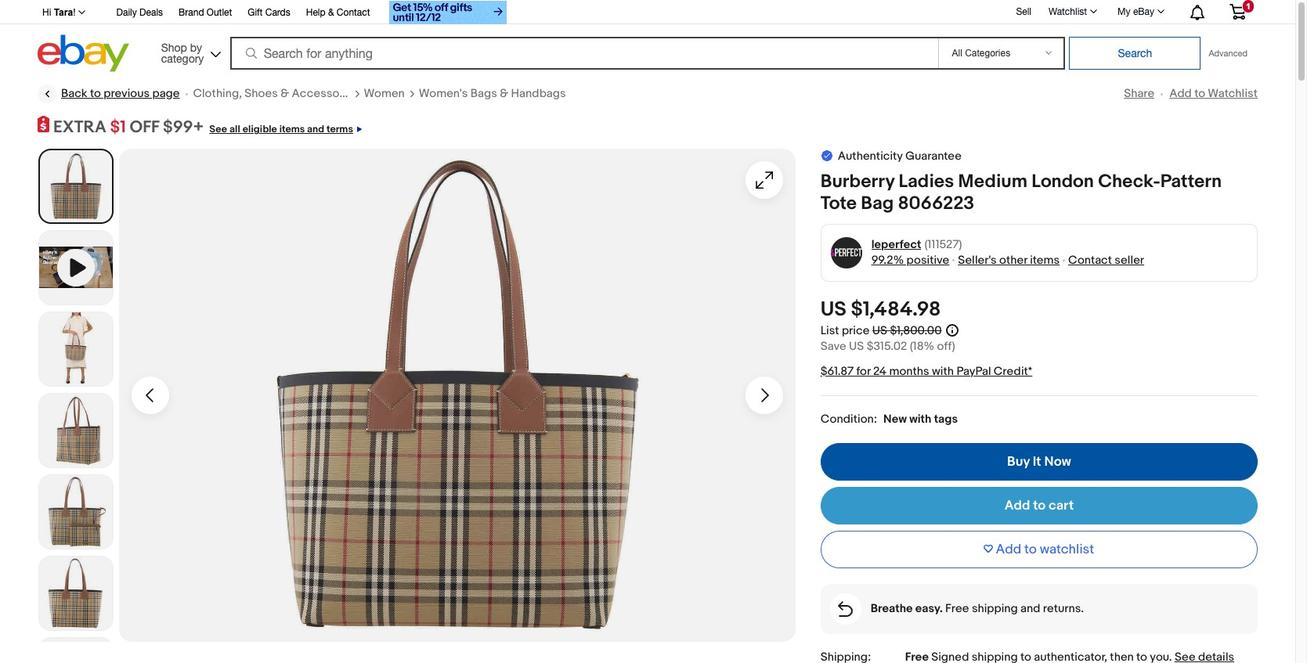 Task type: describe. For each thing, give the bounding box(es) containing it.
positive
[[907, 253, 949, 268]]

add for add to watchlist
[[1170, 86, 1192, 101]]

leperfect image
[[830, 237, 863, 269]]

save
[[821, 339, 846, 354]]

watchlist link
[[1040, 2, 1104, 21]]

shipping
[[972, 601, 1018, 616]]

condition: new with tags
[[821, 412, 958, 427]]

category
[[161, 52, 204, 65]]

account navigation
[[34, 0, 1258, 27]]

my ebay
[[1118, 6, 1155, 17]]

hi
[[42, 7, 51, 18]]

previous
[[104, 86, 150, 101]]

shop by category button
[[154, 35, 225, 69]]

(111527)
[[925, 237, 962, 252]]

returns.
[[1043, 601, 1084, 616]]

clothing, shoes & accessories link
[[193, 86, 359, 102]]

0 horizontal spatial with
[[909, 412, 932, 427]]

ladies
[[899, 170, 954, 192]]

contact seller
[[1068, 253, 1144, 268]]

share
[[1124, 86, 1155, 101]]

terms
[[327, 123, 353, 136]]

check-
[[1098, 170, 1161, 192]]

free
[[945, 601, 969, 616]]

london
[[1032, 170, 1094, 192]]

add to watchlist button
[[821, 531, 1258, 568]]

authenticity guarantee
[[838, 149, 962, 163]]

extra
[[53, 117, 106, 138]]

24
[[873, 364, 887, 379]]

off
[[130, 117, 159, 138]]

other
[[999, 253, 1028, 268]]

help
[[306, 7, 326, 18]]

women's bags & handbags
[[419, 86, 566, 101]]

to for cart
[[1033, 498, 1046, 513]]

0 horizontal spatial items
[[279, 123, 305, 136]]

back to previous page
[[61, 86, 180, 101]]

& for clothing, shoes & accessories women
[[281, 86, 289, 101]]

extra $1 off $99+
[[53, 117, 204, 138]]

for
[[857, 364, 871, 379]]

(18%
[[910, 339, 934, 354]]

add to cart
[[1005, 498, 1074, 513]]

burberry
[[821, 170, 895, 192]]

save us $315.02 (18% off)
[[821, 339, 955, 354]]

women's
[[419, 86, 468, 101]]

daily
[[116, 7, 137, 18]]

new
[[884, 412, 907, 427]]

cards
[[265, 7, 290, 18]]

and for items
[[307, 123, 324, 136]]

add for add to watchlist
[[996, 542, 1021, 557]]

back to previous page link
[[38, 85, 180, 103]]

to for watchlist
[[1024, 542, 1037, 557]]

guarantee
[[905, 149, 962, 163]]

Search for anything text field
[[232, 38, 936, 68]]

0 vertical spatial with
[[932, 364, 954, 379]]

handbags
[[511, 86, 566, 101]]

authenticity
[[838, 149, 903, 163]]

picture 1 of 6 image
[[40, 150, 112, 222]]

all
[[229, 123, 240, 136]]

burberry ladies medium london check-pattern tote bag 8066223
[[821, 170, 1222, 214]]

price
[[842, 323, 870, 338]]

back
[[61, 86, 87, 101]]

$1
[[110, 117, 126, 138]]

shop by category
[[161, 41, 204, 65]]

buy it now
[[1007, 454, 1071, 470]]

get an extra 15% off image
[[389, 1, 506, 24]]

brand outlet
[[179, 7, 232, 18]]

shoes
[[245, 86, 278, 101]]

deals
[[139, 7, 163, 18]]

text__icon image
[[821, 149, 833, 161]]

leperfect
[[872, 237, 921, 252]]

gift cards link
[[248, 5, 290, 22]]

& for women's bags & handbags
[[500, 86, 508, 101]]

99.2%
[[872, 253, 904, 268]]

1 link
[[1220, 0, 1256, 23]]

0 vertical spatial us
[[821, 297, 847, 322]]

$315.02
[[867, 339, 907, 354]]

add to cart link
[[821, 487, 1258, 524]]

my
[[1118, 6, 1131, 17]]

2 horizontal spatial us
[[872, 323, 887, 338]]

advanced
[[1209, 49, 1248, 58]]

contact inside the help & contact link
[[337, 7, 370, 18]]

paypal
[[957, 364, 991, 379]]

tags
[[934, 412, 958, 427]]

page
[[152, 86, 180, 101]]

1 horizontal spatial items
[[1030, 253, 1060, 268]]

buy
[[1007, 454, 1030, 470]]

to for watchlist
[[1195, 86, 1205, 101]]



Task type: vqa. For each thing, say whether or not it's contained in the screenshot.
top claim.
no



Task type: locate. For each thing, give the bounding box(es) containing it.
add left the cart
[[1005, 498, 1030, 513]]

2 vertical spatial us
[[849, 339, 864, 354]]

items right other
[[1030, 253, 1060, 268]]

watchlist inside account navigation
[[1049, 6, 1087, 17]]

to inside button
[[1024, 542, 1037, 557]]

cart
[[1049, 498, 1074, 513]]

$99+
[[163, 117, 204, 138]]

list price us $1,800.00
[[821, 323, 942, 338]]

1 horizontal spatial contact
[[1068, 253, 1112, 268]]

to right "back"
[[90, 86, 101, 101]]

us down price
[[849, 339, 864, 354]]

to for previous
[[90, 86, 101, 101]]

brand outlet link
[[179, 5, 232, 22]]

contact right help
[[337, 7, 370, 18]]

by
[[190, 41, 202, 54]]

seller's other items link
[[958, 253, 1060, 268]]

add to watchlist
[[996, 542, 1094, 557]]

picture 4 of 6 image
[[39, 475, 113, 549]]

daily deals link
[[116, 5, 163, 22]]

clothing,
[[193, 86, 242, 101]]

to down advanced link
[[1195, 86, 1205, 101]]

now
[[1044, 454, 1071, 470]]

to left watchlist
[[1024, 542, 1037, 557]]

0 horizontal spatial and
[[307, 123, 324, 136]]

it
[[1033, 454, 1041, 470]]

picture 3 of 6 image
[[39, 394, 113, 467]]

&
[[328, 7, 334, 18], [281, 86, 289, 101], [500, 86, 508, 101]]

leperfect link
[[872, 237, 921, 253]]

1 vertical spatial us
[[872, 323, 887, 338]]

ebay
[[1133, 6, 1155, 17]]

watchlist
[[1049, 6, 1087, 17], [1208, 86, 1258, 101]]

1 vertical spatial items
[[1030, 253, 1060, 268]]

bag
[[861, 192, 894, 214]]

to
[[90, 86, 101, 101], [1195, 86, 1205, 101], [1033, 498, 1046, 513], [1024, 542, 1037, 557]]

breathe easy. free shipping and returns.
[[871, 601, 1084, 616]]

0 horizontal spatial &
[[281, 86, 289, 101]]

contact left seller
[[1068, 253, 1112, 268]]

1 vertical spatial add
[[1005, 498, 1030, 513]]

watchlist
[[1040, 542, 1094, 557]]

2 vertical spatial add
[[996, 542, 1021, 557]]

video 1 of 1 image
[[39, 231, 113, 304]]

1 horizontal spatial &
[[328, 7, 334, 18]]

& right help
[[328, 7, 334, 18]]

picture 2 of 6 image
[[39, 312, 113, 386]]

watchlist down advanced link
[[1208, 86, 1258, 101]]

& right shoes
[[281, 86, 289, 101]]

daily deals
[[116, 7, 163, 18]]

1 vertical spatial with
[[909, 412, 932, 427]]

0 vertical spatial add
[[1170, 86, 1192, 101]]

my ebay link
[[1109, 2, 1172, 21]]

0 horizontal spatial watchlist
[[1049, 6, 1087, 17]]

1 vertical spatial and
[[1021, 601, 1041, 616]]

advanced link
[[1201, 38, 1256, 69]]

share button
[[1124, 86, 1155, 101]]

outlet
[[207, 7, 232, 18]]

see all eligible items and terms
[[209, 123, 353, 136]]

watchlist right sell link
[[1049, 6, 1087, 17]]

condition:
[[821, 412, 877, 427]]

eligible
[[243, 123, 277, 136]]

!
[[73, 7, 76, 18]]

clothing, shoes & accessories women
[[193, 86, 405, 101]]

breathe
[[871, 601, 913, 616]]

$61.87
[[821, 364, 854, 379]]

off)
[[937, 339, 955, 354]]

none submit inside shop by category banner
[[1070, 37, 1201, 70]]

1
[[1246, 2, 1251, 11]]

2 horizontal spatial &
[[500, 86, 508, 101]]

buy it now link
[[821, 443, 1258, 481]]

with details__icon image
[[838, 601, 853, 617]]

& inside account navigation
[[328, 7, 334, 18]]

women
[[364, 86, 405, 101]]

add down add to cart link
[[996, 542, 1021, 557]]

add to watchlist link
[[1170, 86, 1258, 101]]

99.2% positive link
[[872, 253, 949, 268]]

picture 5 of 6 image
[[39, 557, 113, 630]]

items
[[279, 123, 305, 136], [1030, 253, 1060, 268]]

0 vertical spatial contact
[[337, 7, 370, 18]]

gift cards
[[248, 7, 290, 18]]

1 horizontal spatial watchlist
[[1208, 86, 1258, 101]]

accessories
[[292, 86, 359, 101]]

list
[[821, 323, 839, 338]]

with right new
[[909, 412, 932, 427]]

pattern
[[1161, 170, 1222, 192]]

add inside button
[[996, 542, 1021, 557]]

us up the list
[[821, 297, 847, 322]]

seller's
[[958, 253, 997, 268]]

& right the bags
[[500, 86, 508, 101]]

1 horizontal spatial with
[[932, 364, 954, 379]]

us up $315.02
[[872, 323, 887, 338]]

burberry ladies medium london check-pattern tote bag 8066223 - picture 1 of 6 image
[[119, 149, 796, 642]]

items right the eligible
[[279, 123, 305, 136]]

add for add to cart
[[1005, 498, 1030, 513]]

easy.
[[916, 601, 943, 616]]

0 horizontal spatial contact
[[337, 7, 370, 18]]

and left returns.
[[1021, 601, 1041, 616]]

0 horizontal spatial us
[[821, 297, 847, 322]]

$61.87 for 24 months with paypal credit* button
[[821, 364, 1032, 379]]

and for shipping
[[1021, 601, 1041, 616]]

1 vertical spatial watchlist
[[1208, 86, 1258, 101]]

credit*
[[994, 364, 1032, 379]]

to left the cart
[[1033, 498, 1046, 513]]

leperfect (111527)
[[872, 237, 962, 252]]

sell
[[1016, 6, 1032, 17]]

0 vertical spatial and
[[307, 123, 324, 136]]

8066223
[[898, 192, 975, 214]]

1 horizontal spatial and
[[1021, 601, 1041, 616]]

help & contact link
[[306, 5, 370, 22]]

women link
[[364, 86, 405, 102]]

help & contact
[[306, 7, 370, 18]]

1 horizontal spatial us
[[849, 339, 864, 354]]

$1,484.98
[[851, 297, 941, 322]]

shop by category banner
[[34, 0, 1258, 76]]

0 vertical spatial watchlist
[[1049, 6, 1087, 17]]

0 vertical spatial items
[[279, 123, 305, 136]]

with down off)
[[932, 364, 954, 379]]

sell link
[[1009, 6, 1039, 17]]

None submit
[[1070, 37, 1201, 70]]

99.2% positive
[[872, 253, 949, 268]]

$61.87 for 24 months with paypal credit*
[[821, 364, 1032, 379]]

and left terms
[[307, 123, 324, 136]]

add to watchlist
[[1170, 86, 1258, 101]]

months
[[889, 364, 929, 379]]

and
[[307, 123, 324, 136], [1021, 601, 1041, 616]]

us $1,484.98
[[821, 297, 941, 322]]

1 vertical spatial contact
[[1068, 253, 1112, 268]]

shop
[[161, 41, 187, 54]]

gift
[[248, 7, 263, 18]]

add right share at the right top of the page
[[1170, 86, 1192, 101]]

seller's other items
[[958, 253, 1060, 268]]



